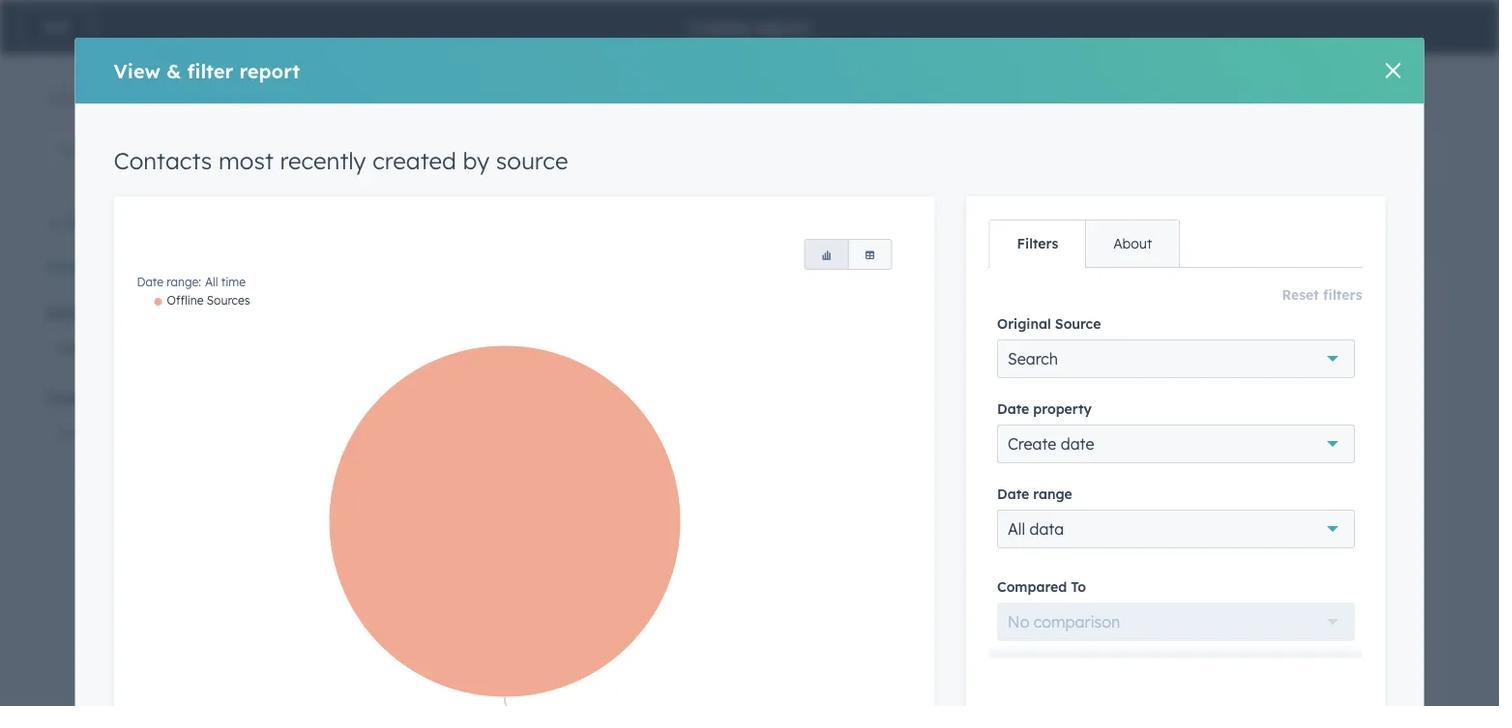 Task type: describe. For each thing, give the bounding box(es) containing it.
most for what are the original sources of my most recently created contacts?
[[639, 330, 675, 349]]

sources for what are the original sources of my most recently created marketing qualified leads?
[[1107, 354, 1163, 373]]

recently inside what are the original sources of my most recently created marketing qualified leads?
[[1254, 354, 1312, 373]]

from for scratch
[[481, 86, 528, 110]]

comparison
[[1034, 612, 1120, 632]]

search button
[[997, 339, 1355, 378]]

report inside option
[[478, 148, 523, 167]]

the for marketing
[[1020, 354, 1044, 373]]

qualified inside what are the original sources of my most recently created marketing qualified leads?
[[1028, 377, 1092, 397]]

reset filters button
[[1282, 283, 1363, 307]]

contacts most recently created by source
[[114, 146, 568, 175]]

page section element
[[0, 0, 1499, 54]]

recently inside the what are the original sources of my most recently created contacts?
[[680, 330, 737, 349]]

from for templates
[[481, 205, 528, 229]]

tab list inside the contacts most recently created by source dialog
[[989, 220, 1180, 268]]

most for what are the original sources of my most recently created marketing qualified leads?
[[1213, 354, 1250, 373]]

report inside the contacts most recently created by source dialog
[[239, 59, 300, 83]]

reset
[[1282, 286, 1319, 303]]

view
[[114, 59, 160, 83]]

all up date range
[[1017, 469, 1030, 483]]

selected
[[117, 423, 178, 443]]

date
[[1061, 434, 1094, 454]]

new
[[383, 148, 416, 167]]

date range
[[997, 486, 1072, 502]]

all data button
[[997, 510, 1355, 548]]

leads?
[[1096, 377, 1143, 397]]

of for what are the original sources of my most recently created marketing qualified leads?
[[1167, 354, 1182, 373]]

create date
[[1008, 434, 1094, 454]]

source inside dialog
[[496, 146, 568, 175]]

marketing
[[949, 377, 1024, 397]]

property
[[1033, 400, 1092, 417]]

1 horizontal spatial range:
[[979, 469, 1013, 483]]

no comparison button
[[997, 603, 1355, 641]]

what for what are the original sources of my most recently created marketing qualified leads?
[[949, 354, 988, 373]]

filters
[[1017, 235, 1059, 252]]

1 vertical spatial date range: all time
[[949, 469, 1058, 483]]

what are the original sources of my most recently created marketing qualified leads?
[[949, 354, 1372, 397]]

1-
[[46, 89, 58, 106]]

reports for scratch
[[405, 86, 475, 110]]

data sources
[[46, 304, 134, 321]]

filters link
[[990, 221, 1086, 267]]

filter
[[68, 215, 103, 232]]

(1) filter selected button
[[46, 414, 288, 452]]

custom
[[420, 148, 474, 167]]

search
[[1008, 349, 1058, 368]]

are for contacts?
[[418, 330, 441, 349]]

no
[[1008, 612, 1029, 632]]

source
[[1055, 315, 1101, 332]]

created inside what are the original sources of my most recently created marketing qualified leads?
[[1316, 354, 1372, 373]]

1 3 from the left
[[58, 89, 65, 106]]

compared
[[997, 578, 1067, 595]]

1-3 of 3 results
[[46, 89, 138, 106]]

original
[[997, 315, 1051, 332]]

source inside marketing qualified leads recently created by source
[[949, 312, 1013, 337]]

marketing
[[949, 288, 1048, 312]]

1 horizontal spatial templates
[[534, 205, 630, 229]]

by inside marketing qualified leads recently created by source
[[1367, 288, 1391, 312]]

all up "select" popup button
[[205, 275, 218, 289]]

create for create date
[[1008, 434, 1056, 454]]

marketing qualified leads recently created by source
[[949, 288, 1391, 337]]

to
[[1071, 578, 1086, 595]]

group inside the contacts most recently created by source dialog
[[804, 239, 892, 270]]

filter templates
[[68, 215, 175, 232]]

create report
[[689, 15, 811, 39]]

select
[[57, 338, 101, 357]]

websites
[[1056, 422, 1106, 437]]

create for create reports from templates
[[335, 205, 399, 229]]

about
[[1114, 235, 1152, 252]]



Task type: locate. For each thing, give the bounding box(es) containing it.
interactive chart image inside the contacts most recently created by source dialog
[[137, 293, 912, 706]]

created inside dialog
[[373, 146, 456, 175]]

0 vertical spatial contacts
[[114, 146, 212, 175]]

compared to
[[997, 578, 1086, 595]]

create inside "page section" element
[[689, 15, 749, 39]]

0 vertical spatial sources
[[83, 304, 134, 321]]

filter right &
[[187, 59, 233, 83]]

are inside the what are the original sources of my most recently created contacts?
[[418, 330, 441, 349]]

0 vertical spatial by
[[463, 146, 490, 175]]

0 horizontal spatial of
[[69, 89, 82, 106]]

leads
[[1146, 288, 1197, 312]]

1 vertical spatial original
[[1048, 354, 1103, 373]]

what for what are the original sources of my most recently created contacts?
[[374, 330, 413, 349]]

qualified inside marketing qualified leads recently created by source
[[1054, 288, 1140, 312]]

sources inside the what are the original sources of my most recently created contacts?
[[533, 330, 588, 349]]

what up contacts? at the left of the page
[[374, 330, 413, 349]]

2 vertical spatial contacts
[[962, 422, 1013, 437]]

about link
[[1086, 221, 1179, 267]]

1 vertical spatial by
[[1367, 288, 1391, 312]]

by inside dialog
[[463, 146, 490, 175]]

Search search field
[[46, 129, 288, 167]]

contacts
[[114, 146, 212, 175], [387, 398, 438, 413], [962, 422, 1013, 437]]

report inside "page section" element
[[755, 15, 811, 39]]

close image
[[1386, 63, 1401, 78]]

sources inside what are the original sources of my most recently created marketing qualified leads?
[[1107, 354, 1163, 373]]

source
[[496, 146, 568, 175], [949, 312, 1013, 337]]

0 horizontal spatial report
[[239, 59, 300, 83]]

1 vertical spatial reports
[[405, 205, 475, 229]]

create reports from templates
[[335, 205, 630, 229]]

original for contacts?
[[474, 330, 528, 349]]

results
[[97, 89, 138, 106]]

most inside dialog
[[219, 146, 274, 175]]

are
[[418, 330, 441, 349], [992, 354, 1016, 373]]

reset filters
[[1282, 286, 1363, 303]]

create date button
[[997, 425, 1355, 463]]

range: inside the contacts most recently created by source dialog
[[167, 275, 201, 289]]

recently inside dialog
[[280, 146, 366, 175]]

range: up "select" popup button
[[167, 275, 201, 289]]

all inside 'all data' popup button
[[1008, 519, 1025, 539]]

1 horizontal spatial 3
[[86, 89, 93, 106]]

0 vertical spatial range:
[[167, 275, 201, 289]]

all
[[205, 275, 218, 289], [1038, 422, 1053, 437], [1017, 469, 1030, 483], [1008, 519, 1025, 539]]

2 from from the top
[[481, 205, 528, 229]]

create for create report
[[689, 15, 749, 39]]

most inside what are the original sources of my most recently created marketing qualified leads?
[[1213, 354, 1250, 373]]

(1) filter selected
[[57, 423, 178, 443]]

filters inside button
[[1324, 286, 1363, 303]]

date range: all time inside the contacts most recently created by source dialog
[[137, 275, 246, 289]]

original source
[[997, 315, 1101, 332]]

(1)
[[57, 423, 75, 443]]

tab list
[[989, 220, 1180, 268]]

what
[[374, 330, 413, 349], [949, 354, 988, 373]]

the
[[446, 330, 469, 349], [1020, 354, 1044, 373]]

2 horizontal spatial most
[[1213, 354, 1250, 373]]

1 reports from the top
[[405, 86, 475, 110]]

are up marketing
[[992, 354, 1016, 373]]

my for what are the original sources of my most recently created marketing qualified leads?
[[1187, 354, 1209, 373]]

1 horizontal spatial by
[[1367, 288, 1391, 312]]

the for contacts?
[[446, 330, 469, 349]]

0 horizontal spatial 3
[[58, 89, 65, 106]]

contacts down contacts? at the left of the page
[[387, 398, 438, 413]]

1 horizontal spatial filter
[[187, 59, 233, 83]]

report
[[755, 15, 811, 39], [239, 59, 300, 83], [478, 148, 523, 167]]

0 horizontal spatial most
[[219, 146, 274, 175]]

clear
[[46, 258, 82, 275]]

created inside the what are the original sources of my most recently created contacts?
[[741, 330, 797, 349]]

2 horizontal spatial of
[[1167, 354, 1182, 373]]

2 vertical spatial of
[[1167, 354, 1182, 373]]

None checkbox
[[335, 249, 878, 706], [909, 249, 1453, 706], [335, 249, 878, 706], [909, 249, 1453, 706]]

what inside the what are the original sources of my most recently created contacts?
[[374, 330, 413, 349]]

visualization
[[46, 389, 133, 406]]

create reports from scratch
[[335, 86, 604, 110]]

0 vertical spatial are
[[418, 330, 441, 349]]

1 vertical spatial filter
[[80, 423, 113, 443]]

1 horizontal spatial my
[[1187, 354, 1209, 373]]

1 horizontal spatial original
[[1048, 354, 1103, 373]]

range: up date range
[[979, 469, 1013, 483]]

1 vertical spatial qualified
[[1028, 377, 1092, 397]]

1 horizontal spatial the
[[1020, 354, 1044, 373]]

contacts down marketing
[[962, 422, 1013, 437]]

filters right the reset on the top
[[1324, 286, 1363, 303]]

source up search
[[949, 312, 1013, 337]]

all left 'data' at the bottom of page
[[1008, 519, 1025, 539]]

filter
[[187, 59, 233, 83], [80, 423, 113, 443]]

time up range
[[1033, 469, 1058, 483]]

1 vertical spatial are
[[992, 354, 1016, 373]]

of
[[69, 89, 82, 106], [593, 330, 608, 349], [1167, 354, 1182, 373]]

clear filters
[[46, 258, 125, 275]]

3
[[58, 89, 65, 106], [86, 89, 93, 106]]

2 horizontal spatial report
[[755, 15, 811, 39]]

1 vertical spatial time
[[1033, 469, 1058, 483]]

of inside the what are the original sources of my most recently created contacts?
[[593, 330, 608, 349]]

1 vertical spatial contacts
[[387, 398, 438, 413]]

0 horizontal spatial the
[[446, 330, 469, 349]]

all down 'date property'
[[1038, 422, 1053, 437]]

select button
[[46, 328, 288, 367]]

time inside the contacts most recently created by source dialog
[[221, 275, 246, 289]]

2 3 from the left
[[86, 89, 93, 106]]

reports down custom
[[405, 205, 475, 229]]

1 vertical spatial the
[[1020, 354, 1044, 373]]

1 horizontal spatial are
[[992, 354, 1016, 373]]

filters for clear filters
[[86, 258, 125, 275]]

what inside what are the original sources of my most recently created marketing qualified leads?
[[949, 354, 988, 373]]

1 vertical spatial range:
[[979, 469, 1013, 483]]

0 horizontal spatial templates
[[107, 215, 175, 232]]

are for marketing
[[992, 354, 1016, 373]]

1 horizontal spatial contacts
[[387, 398, 438, 413]]

exit link
[[19, 8, 93, 46]]

0 horizontal spatial filters
[[86, 258, 125, 275]]

recently inside marketing qualified leads recently created by source
[[1203, 288, 1281, 312]]

contacts inside dialog
[[114, 146, 212, 175]]

qualified
[[1054, 288, 1140, 312], [1028, 377, 1092, 397]]

0 horizontal spatial sources
[[83, 304, 134, 321]]

time
[[221, 275, 246, 289], [1033, 469, 1058, 483]]

what are the original sources of my most recently created contacts?
[[374, 330, 797, 372]]

reports for templates
[[405, 205, 475, 229]]

my inside the what are the original sources of my most recently created contacts?
[[612, 330, 634, 349]]

0 horizontal spatial my
[[612, 330, 634, 349]]

0 vertical spatial my
[[612, 330, 634, 349]]

templates
[[534, 205, 630, 229], [107, 215, 175, 232]]

1 horizontal spatial source
[[949, 312, 1013, 337]]

1 vertical spatial sources
[[533, 330, 588, 349]]

reports up custom
[[405, 86, 475, 110]]

view & filter report
[[114, 59, 300, 83]]

2 horizontal spatial contacts
[[962, 422, 1013, 437]]

contacts up filter templates at the top left of page
[[114, 146, 212, 175]]

&
[[166, 59, 181, 83]]

0 vertical spatial time
[[221, 275, 246, 289]]

most
[[219, 146, 274, 175], [639, 330, 675, 349], [1213, 354, 1250, 373]]

all websites
[[1038, 422, 1106, 437]]

date range: all time up "select" popup button
[[137, 275, 246, 289]]

by
[[463, 146, 490, 175], [1367, 288, 1391, 312]]

0 vertical spatial date range: all time
[[137, 275, 246, 289]]

filter inside the contacts most recently created by source dialog
[[187, 59, 233, 83]]

of inside what are the original sources of my most recently created marketing qualified leads?
[[1167, 354, 1182, 373]]

0 horizontal spatial by
[[463, 146, 490, 175]]

1 horizontal spatial most
[[639, 330, 675, 349]]

contacts?
[[374, 353, 446, 372]]

1 vertical spatial report
[[239, 59, 300, 83]]

1 vertical spatial what
[[949, 354, 988, 373]]

create
[[689, 15, 749, 39], [335, 86, 399, 110], [335, 205, 399, 229], [1008, 434, 1056, 454]]

0 vertical spatial original
[[474, 330, 528, 349]]

1 vertical spatial source
[[949, 312, 1013, 337]]

date
[[137, 275, 163, 289], [997, 400, 1029, 417], [949, 469, 976, 483], [997, 486, 1029, 502]]

sources for what are the original sources of my most recently created contacts?
[[533, 330, 588, 349]]

created
[[373, 146, 456, 175], [1287, 288, 1361, 312], [741, 330, 797, 349], [1316, 354, 1372, 373]]

filter right "(1)"
[[80, 423, 113, 443]]

2 horizontal spatial sources
[[1107, 354, 1163, 373]]

filter inside popup button
[[80, 423, 113, 443]]

by right 'reset filters' button on the right top of the page
[[1367, 288, 1391, 312]]

my
[[612, 330, 634, 349], [1187, 354, 1209, 373]]

1 vertical spatial of
[[593, 330, 608, 349]]

0 vertical spatial qualified
[[1054, 288, 1140, 312]]

1 horizontal spatial report
[[478, 148, 523, 167]]

new custom report
[[383, 148, 523, 167]]

1 vertical spatial from
[[481, 205, 528, 229]]

data
[[46, 304, 79, 321]]

of for what are the original sources of my most recently created contacts?
[[593, 330, 608, 349]]

filters for reset filters
[[1324, 286, 1363, 303]]

the inside the what are the original sources of my most recently created contacts?
[[446, 330, 469, 349]]

scratch
[[534, 86, 604, 110]]

created inside marketing qualified leads recently created by source
[[1287, 288, 1361, 312]]

0 horizontal spatial range:
[[167, 275, 201, 289]]

1 horizontal spatial what
[[949, 354, 988, 373]]

0 horizontal spatial original
[[474, 330, 528, 349]]

are up contacts? at the left of the page
[[418, 330, 441, 349]]

reports
[[405, 86, 475, 110], [405, 205, 475, 229]]

tab list containing filters
[[989, 220, 1180, 268]]

source down the scratch
[[496, 146, 568, 175]]

0 vertical spatial filters
[[86, 258, 125, 275]]

2 vertical spatial report
[[478, 148, 523, 167]]

data
[[1029, 519, 1064, 539]]

1 horizontal spatial of
[[593, 330, 608, 349]]

0 horizontal spatial date range: all time
[[137, 275, 246, 289]]

1 horizontal spatial date range: all time
[[949, 469, 1058, 483]]

1 vertical spatial my
[[1187, 354, 1209, 373]]

most inside the what are the original sources of my most recently created contacts?
[[639, 330, 675, 349]]

create inside popup button
[[1008, 434, 1056, 454]]

0 vertical spatial what
[[374, 330, 413, 349]]

range
[[1033, 486, 1072, 502]]

0 horizontal spatial what
[[374, 330, 413, 349]]

range:
[[167, 275, 201, 289], [979, 469, 1013, 483]]

original inside the what are the original sources of my most recently created contacts?
[[474, 330, 528, 349]]

0 vertical spatial source
[[496, 146, 568, 175]]

from
[[481, 86, 528, 110], [481, 205, 528, 229]]

0 vertical spatial the
[[446, 330, 469, 349]]

no comparison
[[1008, 612, 1120, 632]]

0 vertical spatial report
[[755, 15, 811, 39]]

from left the scratch
[[481, 86, 528, 110]]

interactive chart image
[[137, 293, 912, 706], [374, 462, 839, 706]]

1 horizontal spatial time
[[1033, 469, 1058, 483]]

date range: all time up date range
[[949, 469, 1058, 483]]

qualified up property
[[1028, 377, 1092, 397]]

clear filters button
[[46, 255, 125, 278]]

2 vertical spatial most
[[1213, 354, 1250, 373]]

1 vertical spatial filters
[[1324, 286, 1363, 303]]

are inside what are the original sources of my most recently created marketing qualified leads?
[[992, 354, 1016, 373]]

recently
[[280, 146, 366, 175], [1203, 288, 1281, 312], [680, 330, 737, 349], [1254, 354, 1312, 373]]

contacts most recently created by source dialog
[[75, 38, 1425, 706]]

None button
[[804, 239, 849, 270], [848, 239, 892, 270], [804, 239, 849, 270], [848, 239, 892, 270]]

0 vertical spatial most
[[219, 146, 274, 175]]

filters right 'clear'
[[86, 258, 125, 275]]

original inside what are the original sources of my most recently created marketing qualified leads?
[[1048, 354, 1103, 373]]

all data
[[1008, 519, 1064, 539]]

0 horizontal spatial are
[[418, 330, 441, 349]]

from down new custom report
[[481, 205, 528, 229]]

sources
[[83, 304, 134, 321], [533, 330, 588, 349], [1107, 354, 1163, 373]]

0 vertical spatial filter
[[187, 59, 233, 83]]

date property
[[997, 400, 1092, 417]]

1 horizontal spatial filters
[[1324, 286, 1363, 303]]

1 from from the top
[[481, 86, 528, 110]]

0 vertical spatial from
[[481, 86, 528, 110]]

1 vertical spatial most
[[639, 330, 675, 349]]

2 reports from the top
[[405, 205, 475, 229]]

exit
[[44, 18, 69, 35]]

New custom report checkbox
[[335, 126, 1453, 190]]

create for create reports from scratch
[[335, 86, 399, 110]]

0 horizontal spatial source
[[496, 146, 568, 175]]

date range: all time
[[137, 275, 246, 289], [949, 469, 1058, 483]]

original
[[474, 330, 528, 349], [1048, 354, 1103, 373]]

1 horizontal spatial sources
[[533, 330, 588, 349]]

group
[[804, 239, 892, 270]]

0 vertical spatial reports
[[405, 86, 475, 110]]

the inside what are the original sources of my most recently created marketing qualified leads?
[[1020, 354, 1044, 373]]

qualified up source
[[1054, 288, 1140, 312]]

time up "select" popup button
[[221, 275, 246, 289]]

filters
[[86, 258, 125, 275], [1324, 286, 1363, 303]]

filters inside button
[[86, 258, 125, 275]]

0 horizontal spatial contacts
[[114, 146, 212, 175]]

by up create reports from templates
[[463, 146, 490, 175]]

what up marketing
[[949, 354, 988, 373]]

my inside what are the original sources of my most recently created marketing qualified leads?
[[1187, 354, 1209, 373]]

my for what are the original sources of my most recently created contacts?
[[612, 330, 634, 349]]

original for marketing
[[1048, 354, 1103, 373]]

0 horizontal spatial time
[[221, 275, 246, 289]]

0 horizontal spatial filter
[[80, 423, 113, 443]]

0 vertical spatial of
[[69, 89, 82, 106]]

2 vertical spatial sources
[[1107, 354, 1163, 373]]



Task type: vqa. For each thing, say whether or not it's contained in the screenshot.
Last
no



